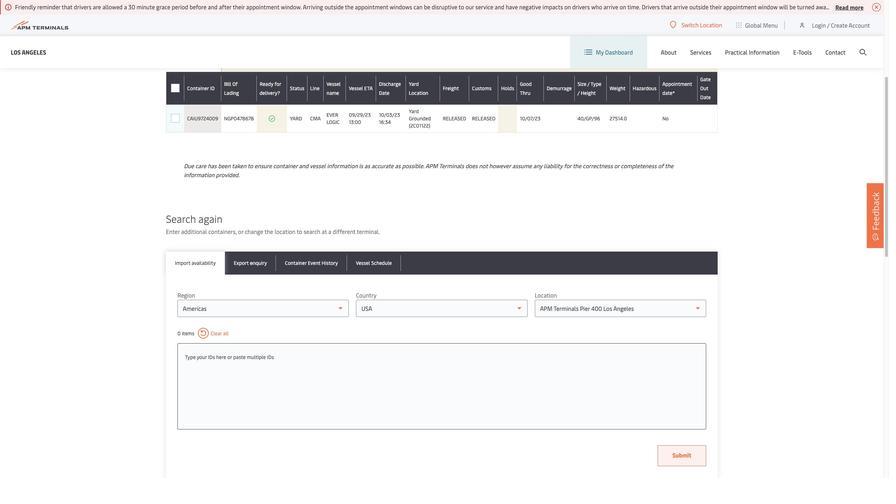Task type: vqa. For each thing, say whether or not it's contained in the screenshot.
'16:34'
yes



Task type: locate. For each thing, give the bounding box(es) containing it.
of
[[658, 162, 664, 170]]

2 that from the left
[[661, 3, 672, 11]]

1 horizontal spatial ids
[[267, 354, 274, 361]]

location for yard
[[409, 89, 429, 96]]

care
[[195, 162, 206, 170]]

size
[[578, 80, 587, 87]]

for right liability
[[564, 162, 572, 170]]

yard inside yard location
[[409, 80, 419, 87]]

los
[[11, 48, 21, 56]]

tab list
[[166, 252, 718, 275]]

0 horizontal spatial ready
[[260, 80, 274, 87]]

event
[[308, 260, 321, 266]]

/ right size
[[588, 80, 590, 87]]

date down out
[[701, 94, 711, 101]]

1 horizontal spatial outside
[[690, 3, 709, 11]]

1 horizontal spatial to
[[297, 228, 302, 235]]

0 horizontal spatial to
[[248, 162, 253, 170]]

1 vertical spatial location
[[409, 89, 429, 96]]

discharge date
[[379, 80, 401, 96]]

10/07/23
[[520, 115, 541, 122]]

0 horizontal spatial /
[[578, 89, 580, 96]]

1 drivers from the left
[[74, 3, 92, 11]]

yard
[[409, 80, 419, 87], [409, 108, 419, 115]]

1 yard from the top
[[409, 80, 419, 87]]

terminals
[[439, 162, 464, 170]]

0 vertical spatial location
[[700, 21, 723, 29]]

0 horizontal spatial and
[[208, 3, 218, 11]]

information
[[749, 48, 780, 56]]

container event history button
[[276, 252, 347, 275]]

1 horizontal spatial as
[[395, 162, 401, 170]]

drivers left are
[[74, 3, 92, 11]]

import
[[175, 260, 190, 266]]

lading
[[224, 89, 239, 96]]

1 released from the left
[[443, 115, 467, 122]]

container left "event"
[[285, 260, 307, 266]]

columns
[[306, 59, 328, 67]]

1 horizontal spatial /
[[588, 80, 590, 87]]

drivers left who
[[573, 3, 590, 11]]

export еnquiry
[[234, 260, 267, 266]]

2 appointment from the left
[[355, 3, 389, 11]]

does
[[466, 162, 478, 170]]

appointment left windows
[[355, 3, 389, 11]]

again
[[199, 212, 223, 225]]

released
[[443, 115, 467, 122], [472, 115, 496, 122]]

1 horizontal spatial location
[[535, 291, 557, 299]]

arrive right who
[[604, 3, 619, 11]]

vessel left schedule
[[356, 260, 370, 266]]

1 vertical spatial ready
[[260, 80, 274, 87]]

cma
[[310, 115, 321, 122]]

0 horizontal spatial ids
[[208, 354, 215, 361]]

outside up 'switch location' button
[[690, 3, 709, 11]]

date down discharge
[[379, 89, 390, 96]]

gate
[[701, 76, 711, 83]]

appointment left window.
[[246, 3, 280, 11]]

1 horizontal spatial type
[[591, 80, 602, 87]]

to left our
[[459, 3, 464, 11]]

a left 30
[[124, 3, 127, 11]]

read more button
[[836, 3, 864, 12]]

2 vertical spatial location
[[535, 291, 557, 299]]

0 horizontal spatial location
[[409, 89, 429, 96]]

1 arrive from the left
[[604, 3, 619, 11]]

e-tools button
[[794, 36, 812, 68]]

1 vertical spatial or
[[238, 228, 244, 235]]

1 vertical spatial additional
[[181, 228, 207, 235]]

1 horizontal spatial or
[[238, 228, 244, 235]]

login
[[813, 21, 827, 29]]

their
[[233, 3, 245, 11], [710, 3, 722, 11]]

2 horizontal spatial /
[[828, 21, 830, 29]]

vessel schedule
[[356, 260, 392, 266]]

outside
[[325, 3, 344, 11], [690, 3, 709, 11]]

freight
[[443, 85, 459, 92]]

customs
[[472, 85, 492, 92]]

away. to
[[816, 3, 838, 11]]

2 vertical spatial information
[[184, 171, 215, 179]]

0 horizontal spatial container
[[187, 85, 209, 92]]

1 horizontal spatial appointment
[[355, 3, 389, 11]]

1 horizontal spatial additional
[[338, 59, 364, 67]]

/ for size
[[588, 80, 590, 87]]

that right drivers
[[661, 3, 672, 11]]

0 horizontal spatial appointment
[[246, 3, 280, 11]]

and left have
[[495, 3, 505, 11]]

additional up vessel eta
[[338, 59, 364, 67]]

information
[[366, 59, 396, 67], [327, 162, 358, 170], [184, 171, 215, 179]]

0 horizontal spatial outside
[[325, 3, 344, 11]]

or inside search again enter additional containers, or change the location to search at a different terminal.
[[238, 228, 244, 235]]

2 outside from the left
[[690, 3, 709, 11]]

additional down search
[[181, 228, 207, 235]]

or left change
[[238, 228, 244, 235]]

1 horizontal spatial container
[[285, 260, 307, 266]]

1 horizontal spatial be
[[790, 3, 796, 11]]

location
[[275, 228, 296, 235]]

line
[[310, 85, 320, 92]]

status
[[290, 85, 305, 92]]

type left your
[[185, 354, 196, 361]]

as right the 'is'
[[365, 162, 370, 170]]

0 horizontal spatial date
[[379, 89, 390, 96]]

export еnquiry button
[[225, 252, 276, 275]]

on right impacts
[[565, 3, 571, 11]]

0 horizontal spatial information
[[184, 171, 215, 179]]

1 vertical spatial to
[[248, 162, 253, 170]]

additional
[[338, 59, 364, 67], [181, 228, 207, 235]]

for up delivery?
[[275, 80, 281, 87]]

feedback
[[870, 192, 882, 230]]

switch location button
[[670, 21, 723, 29]]

discharge
[[379, 80, 401, 87]]

ids right your
[[208, 354, 215, 361]]

appointment date*
[[663, 80, 693, 96]]

0 vertical spatial type
[[591, 80, 602, 87]]

0 horizontal spatial be
[[424, 3, 431, 11]]

0 vertical spatial or
[[615, 162, 620, 170]]

2 yard from the top
[[409, 108, 419, 115]]

2 vertical spatial /
[[578, 89, 580, 96]]

services
[[691, 48, 712, 56]]

released down customs
[[472, 115, 496, 122]]

to right the taken at the left top of the page
[[248, 162, 253, 170]]

be right will
[[790, 3, 796, 11]]

0 horizontal spatial that
[[62, 3, 72, 11]]

yard grounded (2c01122)
[[409, 108, 431, 129]]

due care has been taken to ensure container and vessel information is as accurate as possible. apm terminals does not however assume any liability for the correctness or completeness of the information provided.
[[184, 162, 674, 179]]

ids right multiple
[[267, 354, 274, 361]]

yard up grounded
[[409, 108, 419, 115]]

date inside the discharge date
[[379, 89, 390, 96]]

None checkbox
[[171, 84, 180, 92], [171, 114, 180, 123], [171, 114, 180, 123], [171, 84, 180, 92], [171, 114, 180, 123], [171, 114, 180, 123]]

period
[[172, 3, 188, 11]]

on left time.
[[620, 3, 627, 11]]

1 that from the left
[[62, 3, 72, 11]]

or right here
[[228, 354, 232, 361]]

date
[[379, 89, 390, 96], [701, 94, 711, 101]]

additional inside search again enter additional containers, or change the location to search at a different terminal.
[[181, 228, 207, 235]]

0 vertical spatial ready
[[409, 59, 425, 67]]

0 vertical spatial container
[[187, 85, 209, 92]]

los angeles link
[[11, 48, 46, 57]]

window.
[[281, 3, 302, 11]]

2 horizontal spatial information
[[366, 59, 396, 67]]

/ right 'login'
[[828, 21, 830, 29]]

0 horizontal spatial a
[[124, 3, 127, 11]]

0 horizontal spatial released
[[443, 115, 467, 122]]

container
[[273, 162, 298, 170]]

or right correctness
[[615, 162, 620, 170]]

None checkbox
[[171, 84, 180, 93]]

40/gp/96
[[578, 115, 600, 122]]

their up switch location at the top of the page
[[710, 3, 722, 11]]

ensure
[[255, 162, 272, 170]]

2 vertical spatial to
[[297, 228, 302, 235]]

availability
[[192, 260, 216, 266]]

arriving
[[303, 3, 323, 11]]

can
[[414, 3, 423, 11]]

type up "height"
[[591, 80, 602, 87]]

drivers
[[74, 3, 92, 11], [573, 3, 590, 11]]

16:34
[[379, 119, 391, 125]]

their right after
[[233, 3, 245, 11]]

released down freight
[[443, 115, 467, 122]]

1 horizontal spatial drivers
[[573, 3, 590, 11]]

1 horizontal spatial their
[[710, 3, 722, 11]]

1 vertical spatial container
[[285, 260, 307, 266]]

1 horizontal spatial a
[[329, 228, 332, 235]]

1 vertical spatial yard
[[409, 108, 419, 115]]

1 horizontal spatial released
[[472, 115, 496, 122]]

multiple
[[247, 354, 266, 361]]

grounded
[[409, 115, 431, 122]]

1 vertical spatial a
[[329, 228, 332, 235]]

0 horizontal spatial additional
[[181, 228, 207, 235]]

turned
[[798, 3, 815, 11]]

thru
[[520, 89, 531, 96]]

0 horizontal spatial as
[[365, 162, 370, 170]]

vessel inside button
[[356, 260, 370, 266]]

the inside search again enter additional containers, or change the location to search at a different terminal.
[[265, 228, 273, 235]]

location
[[700, 21, 723, 29], [409, 89, 429, 96], [535, 291, 557, 299]]

to left search
[[297, 228, 302, 235]]

appointment up the global
[[724, 3, 757, 11]]

2 be from the left
[[790, 3, 796, 11]]

as right 'accurate'
[[395, 162, 401, 170]]

information left (e.g.
[[366, 59, 396, 67]]

1 outside from the left
[[325, 3, 344, 11]]

2 drivers from the left
[[573, 3, 590, 11]]

(2c01122)
[[409, 122, 431, 129]]

vessel up name
[[327, 80, 341, 87]]

1 horizontal spatial on
[[620, 3, 627, 11]]

10/03/23
[[379, 111, 400, 118]]

outside right arriving at left top
[[325, 3, 344, 11]]

appointment
[[663, 80, 693, 87]]

ready up delivery?
[[260, 80, 274, 87]]

/ down size
[[578, 89, 580, 96]]

container inside button
[[285, 260, 307, 266]]

arrive up 'switch'
[[674, 3, 688, 11]]

for right columns
[[329, 59, 337, 67]]

0 vertical spatial /
[[828, 21, 830, 29]]

type
[[591, 80, 602, 87], [185, 354, 196, 361]]

vessel for vessel eta
[[349, 85, 363, 92]]

containers,
[[209, 228, 237, 235]]

1 appointment from the left
[[246, 3, 280, 11]]

2 horizontal spatial or
[[615, 162, 620, 170]]

about
[[661, 48, 677, 56]]

allowed
[[102, 3, 123, 11]]

dashboard
[[606, 48, 633, 56]]

1 horizontal spatial information
[[327, 162, 358, 170]]

container left id
[[187, 85, 209, 92]]

information left the 'is'
[[327, 162, 358, 170]]

los angeles
[[11, 48, 46, 56]]

vessel left eta at the left top
[[349, 85, 363, 92]]

or inside due care has been taken to ensure container and vessel information is as accurate as possible. apm terminals does not however assume any liability for the correctness or completeness of the information provided.
[[615, 162, 620, 170]]

a inside search again enter additional containers, or change the location to search at a different terminal.
[[329, 228, 332, 235]]

submit
[[673, 451, 692, 459]]

type inside 'size / type / height'
[[591, 80, 602, 87]]

1 on from the left
[[565, 3, 571, 11]]

None text field
[[185, 351, 699, 364]]

0 horizontal spatial on
[[565, 3, 571, 11]]

minute
[[137, 3, 155, 11]]

ready image
[[268, 115, 276, 122]]

0 horizontal spatial arrive
[[604, 3, 619, 11]]

0 horizontal spatial drivers
[[74, 3, 92, 11]]

apm
[[426, 162, 438, 170]]

yard inside yard grounded (2c01122)
[[409, 108, 419, 115]]

30
[[128, 3, 135, 11]]

as
[[365, 162, 370, 170], [395, 162, 401, 170]]

window
[[758, 3, 778, 11]]

that right the reminder at the left top
[[62, 3, 72, 11]]

0 horizontal spatial their
[[233, 3, 245, 11]]

ready inside ready for delivery?
[[260, 80, 274, 87]]

0 vertical spatial to
[[459, 3, 464, 11]]

1 horizontal spatial that
[[661, 3, 672, 11]]

1 horizontal spatial arrive
[[674, 3, 688, 11]]

yard for yard grounded (2c01122)
[[409, 108, 419, 115]]

out
[[701, 85, 709, 92]]

ready right (e.g.
[[409, 59, 425, 67]]

0 horizontal spatial or
[[228, 354, 232, 361]]

type your ids here or paste multiple ids
[[185, 354, 274, 361]]

/ for login
[[828, 21, 830, 29]]

1 horizontal spatial date
[[701, 94, 711, 101]]

be right can
[[424, 3, 431, 11]]

practical information
[[726, 48, 780, 56]]

1 vertical spatial /
[[588, 80, 590, 87]]

location for switch
[[700, 21, 723, 29]]

read
[[836, 3, 849, 11]]

2 as from the left
[[395, 162, 401, 170]]

2 horizontal spatial appointment
[[724, 3, 757, 11]]

enter
[[166, 228, 180, 235]]

and left vessel
[[299, 162, 309, 170]]

a right "at"
[[329, 228, 332, 235]]

on
[[565, 3, 571, 11], [620, 3, 627, 11]]

/
[[828, 21, 830, 29], [588, 80, 590, 87], [578, 89, 580, 96]]

0 horizontal spatial type
[[185, 354, 196, 361]]

2 ids from the left
[[267, 354, 274, 361]]

that
[[62, 3, 72, 11], [661, 3, 672, 11]]

0 vertical spatial yard
[[409, 80, 419, 87]]

2 horizontal spatial location
[[700, 21, 723, 29]]

information down care
[[184, 171, 215, 179]]

bill of lading
[[224, 80, 239, 96]]

is
[[359, 162, 363, 170]]

and left after
[[208, 3, 218, 11]]

yard for yard location
[[409, 80, 419, 87]]

yard right discharge
[[409, 80, 419, 87]]

1 horizontal spatial and
[[299, 162, 309, 170]]



Task type: describe. For each thing, give the bounding box(es) containing it.
vessel name
[[327, 80, 341, 96]]

due
[[184, 162, 194, 170]]

tab list containing import availability
[[166, 252, 718, 275]]

country
[[356, 291, 377, 299]]

about button
[[661, 36, 677, 68]]

09/29/23
[[349, 111, 371, 118]]

good
[[520, 80, 532, 87]]

id
[[210, 85, 215, 92]]

1 vertical spatial information
[[327, 162, 358, 170]]

ever
[[327, 111, 338, 118]]

account
[[849, 21, 871, 29]]

taken
[[232, 162, 247, 170]]

ngp0478678
[[224, 115, 254, 122]]

create
[[832, 21, 848, 29]]

reminder
[[37, 3, 60, 11]]

more
[[850, 3, 864, 11]]

no
[[663, 115, 669, 122]]

13:00
[[349, 119, 361, 125]]

contact button
[[826, 36, 846, 68]]

practical information button
[[726, 36, 780, 68]]

1 be from the left
[[424, 3, 431, 11]]

2 horizontal spatial to
[[459, 3, 464, 11]]

items
[[182, 330, 195, 337]]

paste
[[233, 354, 246, 361]]

for left "delivery)"
[[426, 59, 434, 67]]

2 released from the left
[[472, 115, 496, 122]]

all
[[223, 330, 229, 337]]

to inside due care has been taken to ensure container and vessel information is as accurate as possible. apm terminals does not however assume any liability for the correctness or completeness of the information provided.
[[248, 162, 253, 170]]

2 vertical spatial or
[[228, 354, 232, 361]]

switch
[[682, 21, 699, 29]]

drivers
[[642, 3, 660, 11]]

clear all
[[211, 330, 229, 337]]

completeness
[[621, 162, 657, 170]]

e-
[[794, 48, 799, 56]]

search again enter additional containers, or change the location to search at a different terminal.
[[166, 212, 380, 235]]

at
[[322, 228, 327, 235]]

of
[[233, 80, 238, 87]]

who
[[592, 3, 603, 11]]

menu
[[764, 21, 778, 29]]

been
[[218, 162, 231, 170]]

2 on from the left
[[620, 3, 627, 11]]

hover
[[237, 59, 252, 67]]

and inside due care has been taken to ensure container and vessel information is as accurate as possible. apm terminals does not however assume any liability for the correctness or completeness of the information provided.
[[299, 162, 309, 170]]

1 horizontal spatial ready
[[409, 59, 425, 67]]

clear
[[211, 330, 222, 337]]

angeles
[[22, 48, 46, 56]]

over
[[253, 59, 264, 67]]

vessel for vessel schedule
[[356, 260, 370, 266]]

logic
[[327, 119, 340, 125]]

gate out date
[[701, 76, 711, 101]]

for inside due care has been taken to ensure container and vessel information is as accurate as possible. apm terminals does not however assume any liability for the correctness or completeness of the information provided.
[[564, 162, 572, 170]]

ever logic
[[327, 111, 340, 125]]

here
[[216, 354, 226, 361]]

has
[[208, 162, 217, 170]]

container id
[[187, 85, 215, 92]]

schedule
[[371, 260, 392, 266]]

receive
[[839, 3, 857, 11]]

vessel eta
[[349, 85, 373, 92]]

change
[[245, 228, 263, 235]]

time.
[[628, 3, 641, 11]]

0 vertical spatial additional
[[338, 59, 364, 67]]

export
[[234, 260, 249, 266]]

1 as from the left
[[365, 162, 370, 170]]

container for container id
[[187, 85, 209, 92]]

for inside ready for delivery?
[[275, 80, 281, 87]]

0 vertical spatial information
[[366, 59, 396, 67]]

2 arrive from the left
[[674, 3, 688, 11]]

3 appointment from the left
[[724, 3, 757, 11]]

2 their from the left
[[710, 3, 722, 11]]

import availability button
[[166, 252, 225, 275]]

vessel for vessel name
[[327, 80, 341, 87]]

highlighted
[[275, 59, 305, 67]]

disruptive
[[432, 3, 458, 11]]

accurate
[[372, 162, 394, 170]]

1 their from the left
[[233, 3, 245, 11]]

0
[[178, 330, 181, 337]]

assume
[[513, 162, 532, 170]]

provided.
[[216, 171, 240, 179]]

vessel schedule button
[[347, 252, 401, 275]]

close alert image
[[873, 3, 881, 12]]

history
[[322, 260, 338, 266]]

global menu button
[[730, 14, 786, 36]]

have
[[506, 3, 518, 11]]

practical
[[726, 48, 748, 56]]

0 vertical spatial a
[[124, 3, 127, 11]]

10/03/23 16:34
[[379, 111, 400, 125]]

1 ids from the left
[[208, 354, 215, 361]]

hazardous
[[633, 85, 657, 92]]

delivery?
[[260, 89, 280, 96]]

ready for delivery?
[[260, 80, 281, 96]]

bill
[[224, 80, 231, 87]]

1 vertical spatial type
[[185, 354, 196, 361]]

2 horizontal spatial and
[[495, 3, 505, 11]]

yard
[[290, 115, 302, 122]]

holds
[[502, 85, 515, 92]]

to inside search again enter additional containers, or change the location to search at a different terminal.
[[297, 228, 302, 235]]

weight
[[610, 85, 626, 92]]

region
[[178, 291, 195, 299]]

my dashboard button
[[585, 36, 633, 68]]

submit button
[[658, 445, 707, 466]]

demurrage
[[547, 85, 572, 92]]

services button
[[691, 36, 712, 68]]

container for container event history
[[285, 260, 307, 266]]

login / create account
[[813, 21, 871, 29]]

our
[[466, 3, 474, 11]]



